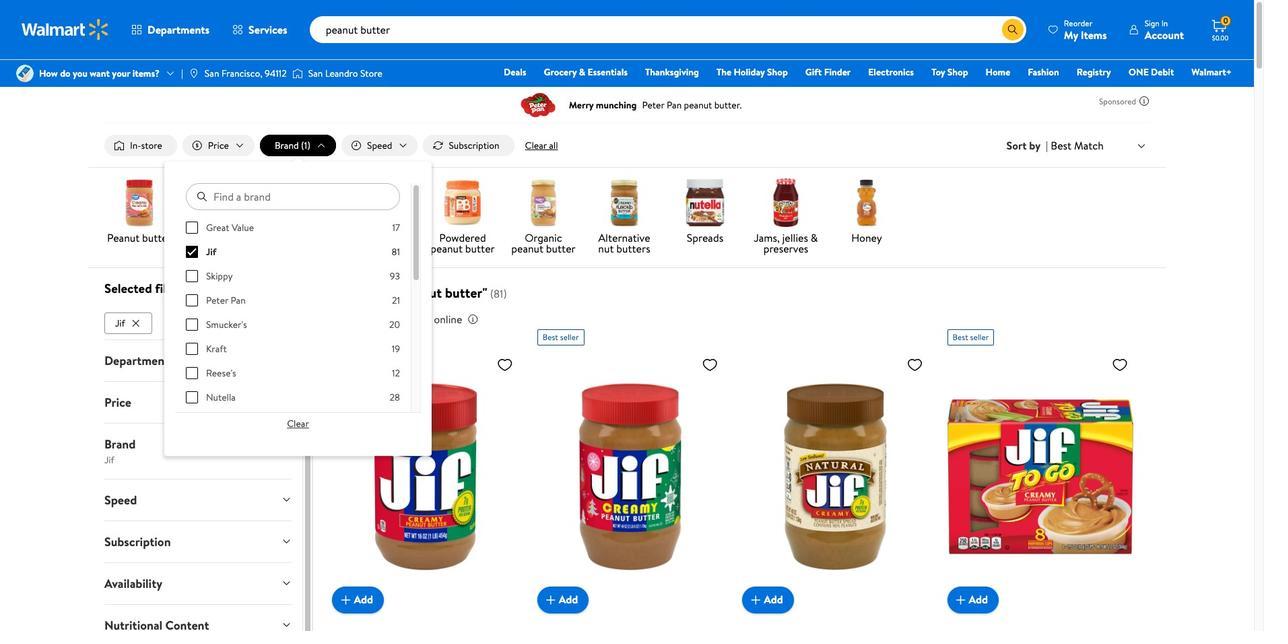 Task type: describe. For each thing, give the bounding box(es) containing it.
powdered peanut butter
[[431, 230, 495, 256]]

natural peanut butter link
[[347, 179, 417, 257]]

subscription inside dropdown button
[[104, 533, 171, 550]]

brand (1) button
[[260, 135, 336, 156]]

creamy peanut butter image
[[196, 179, 245, 227]]

& inside grocery & essentials link
[[579, 65, 586, 79]]

peanut for creamy
[[188, 241, 220, 256]]

21
[[392, 294, 400, 307]]

 image for san
[[189, 68, 199, 79]]

ad disclaimer and feedback for skylinedisplayad image
[[1139, 96, 1150, 106]]

jif creamy peanut butter, 40-ounce jar image
[[537, 351, 724, 603]]

1 shop from the left
[[767, 65, 788, 79]]

nutella
[[206, 391, 236, 404]]

add button for the jif natural creamy peanut butter spread  contains 90% peanuts, 40 ounces image
[[743, 587, 794, 614]]

deals link
[[498, 65, 533, 79]]

price when purchased online
[[330, 312, 462, 327]]

store
[[141, 139, 162, 152]]

seller for jif creamy peanut butter, 40-ounce jar image
[[560, 332, 579, 343]]

san leandro store
[[308, 67, 383, 80]]

add to cart image for the jif natural creamy peanut butter spread  contains 90% peanuts, 40 ounces image
[[748, 592, 764, 608]]

19
[[392, 342, 400, 356]]

do
[[60, 67, 71, 80]]

selected filters
[[104, 280, 188, 297]]

seller for jif to go creamy peanut butter, 8- 1.5 ounce cups, smooth and creamy texture, snack size packs image
[[971, 332, 989, 343]]

jif to go creamy peanut butter, 8- 1.5 ounce cups, smooth and creamy texture, snack size packs image
[[948, 351, 1134, 603]]

alternative nut butters
[[598, 230, 651, 256]]

items?
[[133, 67, 160, 80]]

add to cart image for jif creamy peanut butter, 16-ounce jar image
[[338, 592, 354, 608]]

add for add to cart image associated with the jif natural creamy peanut butter spread  contains 90% peanuts, 40 ounces image
[[764, 593, 783, 607]]

registry
[[1077, 65, 1111, 79]]

gift
[[806, 65, 822, 79]]

creamy peanut butter link
[[185, 179, 255, 257]]

1 vertical spatial price
[[330, 312, 354, 327]]

sign in to add to favorites list, jif natural creamy peanut butter spread  contains 90% peanuts, 40 ounces image
[[907, 356, 923, 373]]

in-store
[[130, 139, 162, 152]]

sort
[[1007, 138, 1027, 153]]

organic peanut butter link
[[509, 179, 579, 257]]

creamy peanut butter
[[188, 230, 252, 256]]

28
[[390, 391, 400, 404]]

francisco,
[[222, 67, 263, 80]]

clear button
[[186, 413, 410, 435]]

legal information image
[[468, 314, 479, 325]]

grocery & essentials
[[544, 65, 628, 79]]

when
[[356, 312, 381, 327]]

butters
[[617, 241, 651, 256]]

best for jif to go creamy peanut butter, 8- 1.5 ounce cups, smooth and creamy texture, snack size packs image
[[953, 332, 969, 343]]

sort by |
[[1007, 138, 1049, 153]]

add to cart image for jif creamy peanut butter, 40-ounce jar image
[[543, 592, 559, 608]]

leandro
[[325, 67, 358, 80]]

electronics link
[[863, 65, 920, 79]]

jif inside button
[[115, 316, 125, 330]]

san for san leandro store
[[308, 67, 323, 80]]

subscription button
[[94, 521, 303, 562]]

nut
[[598, 241, 614, 256]]

subscription inside button
[[449, 139, 500, 152]]

account
[[1145, 27, 1184, 42]]

walmart+ link
[[1186, 65, 1238, 79]]

0 horizontal spatial speed button
[[94, 480, 303, 521]]

services button
[[221, 13, 299, 46]]

powdered peanut butter image
[[439, 179, 487, 227]]

best match
[[1051, 138, 1104, 153]]

alternative nut butters link
[[590, 179, 660, 257]]

essentials
[[588, 65, 628, 79]]

jif natural creamy peanut butter spread  contains 90% peanuts, 40 ounces image
[[743, 351, 929, 603]]

gift finder
[[806, 65, 851, 79]]

add button for jif creamy peanut butter, 40-ounce jar image
[[537, 587, 589, 614]]

results for "peanut butter" (81)
[[330, 284, 507, 302]]

best seller for jif creamy peanut butter, 40-ounce jar image
[[543, 332, 579, 343]]

Find a brand search field
[[186, 183, 400, 210]]

in
[[1162, 17, 1168, 29]]

creamy
[[202, 230, 239, 245]]

toy
[[932, 65, 946, 79]]

toy shop
[[932, 65, 969, 79]]

price button inside sort and filter section element
[[182, 135, 255, 156]]

kraft
[[206, 342, 227, 356]]

spreads image
[[681, 179, 730, 227]]

how
[[39, 67, 58, 80]]

1 vertical spatial price button
[[94, 382, 303, 423]]

spreads
[[687, 230, 724, 245]]

81
[[392, 245, 400, 259]]

the holiday shop
[[717, 65, 788, 79]]

butter right peanut
[[142, 230, 172, 245]]

brand (1)
[[275, 139, 311, 152]]

availability
[[104, 575, 162, 592]]

94112
[[265, 67, 287, 80]]

walmart image
[[22, 19, 109, 40]]

12
[[392, 367, 400, 380]]

purchased
[[384, 312, 431, 327]]

one
[[1129, 65, 1149, 79]]

sign in to add to favorites list, jif creamy peanut butter, 16-ounce jar image
[[497, 356, 513, 373]]

speed inside sort and filter section element
[[367, 139, 392, 152]]

add to cart image for jif to go creamy peanut butter, 8- 1.5 ounce cups, smooth and creamy texture, snack size packs image
[[953, 592, 969, 608]]

0
[[1224, 15, 1229, 26]]

great value
[[206, 221, 254, 235]]

0 horizontal spatial |
[[181, 67, 183, 80]]

price tab
[[94, 382, 303, 423]]

peter
[[206, 294, 228, 307]]

organic
[[525, 230, 562, 245]]

match
[[1075, 138, 1104, 153]]

clear for clear
[[287, 417, 309, 431]]

organic peanut butter image
[[519, 179, 568, 227]]

powdered peanut butter link
[[428, 179, 498, 257]]

reese's
[[206, 367, 236, 380]]

honey image
[[843, 179, 891, 227]]

peanut butter link
[[104, 179, 174, 246]]

clear all
[[525, 139, 558, 152]]

electronics
[[869, 65, 914, 79]]

gift finder link
[[800, 65, 857, 79]]

natural peanut butter image
[[358, 179, 406, 227]]

 image for how
[[16, 65, 34, 82]]

| inside sort and filter section element
[[1046, 138, 1049, 153]]

finder
[[824, 65, 851, 79]]

services
[[249, 22, 287, 37]]

1 horizontal spatial speed button
[[342, 135, 418, 156]]

0 $0.00
[[1213, 15, 1229, 42]]

best match button
[[1049, 137, 1150, 154]]

availability button
[[94, 563, 303, 604]]

reorder my items
[[1064, 17, 1107, 42]]

butter for natural peanut butter
[[385, 241, 414, 256]]



Task type: locate. For each thing, give the bounding box(es) containing it.
butter"
[[445, 284, 488, 302]]

the holiday shop link
[[711, 65, 794, 79]]

in-
[[130, 139, 141, 152]]

1 add to cart image from the left
[[543, 592, 559, 608]]

price button up creamy peanut butter image
[[182, 135, 255, 156]]

subscription tab
[[94, 521, 303, 562]]

1 horizontal spatial add to cart image
[[748, 592, 764, 608]]

price inside tab
[[104, 394, 131, 411]]

2 vertical spatial jif
[[104, 453, 114, 467]]

price up the brand jif
[[104, 394, 131, 411]]

1 horizontal spatial brand
[[275, 139, 299, 152]]

best inside dropdown button
[[1051, 138, 1072, 153]]

add button
[[332, 587, 384, 614], [537, 587, 589, 614], [743, 587, 794, 614], [948, 587, 999, 614]]

0 vertical spatial departments button
[[120, 13, 221, 46]]

2 add from the left
[[559, 593, 578, 607]]

shop right holiday
[[767, 65, 788, 79]]

san left leandro
[[308, 67, 323, 80]]

0 vertical spatial subscription
[[449, 139, 500, 152]]

add to cart image
[[338, 592, 354, 608], [953, 592, 969, 608]]

0 vertical spatial departments
[[148, 22, 210, 37]]

sign in to add to favorites list, jif to go creamy peanut butter, 8- 1.5 ounce cups, smooth and creamy texture, snack size packs image
[[1112, 356, 1128, 373]]

grocery & essentials link
[[538, 65, 634, 79]]

peanut up the butter"
[[431, 241, 463, 256]]

 image left how
[[16, 65, 34, 82]]

add button for jif to go creamy peanut butter, 8- 1.5 ounce cups, smooth and creamy texture, snack size packs image
[[948, 587, 999, 614]]

preserves
[[764, 241, 809, 256]]

1 horizontal spatial add to cart image
[[953, 592, 969, 608]]

2 horizontal spatial best
[[1051, 138, 1072, 153]]

0 horizontal spatial best
[[543, 332, 558, 343]]

speed tab
[[94, 480, 303, 521]]

1 vertical spatial speed
[[104, 492, 137, 508]]

1 vertical spatial brand
[[104, 436, 136, 453]]

0 horizontal spatial seller
[[560, 332, 579, 343]]

thanksgiving
[[645, 65, 699, 79]]

1 horizontal spatial subscription
[[449, 139, 500, 152]]

peanut inside the organic peanut butter
[[512, 241, 544, 256]]

 image
[[16, 65, 34, 82], [189, 68, 199, 79]]

add to cart image
[[543, 592, 559, 608], [748, 592, 764, 608]]

butter inside the organic peanut butter
[[546, 241, 576, 256]]

butter inside powdered peanut butter
[[465, 241, 495, 256]]

add for jif creamy peanut butter, 16-ounce jar image add to cart icon
[[354, 593, 373, 607]]

2 san from the left
[[308, 67, 323, 80]]

tab
[[94, 605, 303, 631]]

clear all button
[[520, 135, 564, 156]]

applied filters section element
[[104, 280, 188, 297]]

0 vertical spatial jif
[[206, 245, 216, 259]]

jams, jellies & preserves
[[754, 230, 818, 256]]

shop right the toy
[[948, 65, 969, 79]]

jif inside the brand jif
[[104, 453, 114, 467]]

availability tab
[[94, 563, 303, 604]]

None checkbox
[[186, 222, 198, 234], [186, 270, 198, 282], [186, 294, 198, 307], [186, 391, 198, 404], [186, 222, 198, 234], [186, 270, 198, 282], [186, 294, 198, 307], [186, 391, 198, 404]]

0 vertical spatial &
[[579, 65, 586, 79]]

subscription
[[449, 139, 500, 152], [104, 533, 171, 550]]

0 horizontal spatial brand
[[104, 436, 136, 453]]

butter for powdered peanut butter
[[465, 241, 495, 256]]

sponsored
[[1100, 95, 1137, 107]]

natural peanut butter
[[350, 230, 414, 256]]

debit
[[1151, 65, 1175, 79]]

san left francisco,
[[205, 67, 219, 80]]

speed
[[367, 139, 392, 152], [104, 492, 137, 508]]

1 vertical spatial jif
[[115, 316, 125, 330]]

peanut down great
[[188, 241, 220, 256]]

1 horizontal spatial price
[[208, 139, 229, 152]]

1 san from the left
[[205, 67, 219, 80]]

your
[[112, 67, 130, 80]]

4 add button from the left
[[948, 587, 999, 614]]

2 horizontal spatial price
[[330, 312, 354, 327]]

1 horizontal spatial &
[[811, 230, 818, 245]]

0 vertical spatial speed
[[367, 139, 392, 152]]

jams, jellies & preserves link
[[751, 179, 821, 257]]

1 vertical spatial clear
[[287, 417, 309, 431]]

peanut
[[188, 241, 220, 256], [350, 241, 382, 256], [431, 241, 463, 256], [512, 241, 544, 256]]

butter down 17
[[385, 241, 414, 256]]

subscription up availability
[[104, 533, 171, 550]]

jams,
[[754, 230, 780, 245]]

| right by
[[1046, 138, 1049, 153]]

0 horizontal spatial  image
[[16, 65, 34, 82]]

group
[[186, 221, 400, 631]]

1 best seller from the left
[[543, 332, 579, 343]]

1 horizontal spatial speed
[[367, 139, 392, 152]]

fashion link
[[1022, 65, 1066, 79]]

brand inside dropdown button
[[275, 139, 299, 152]]

2 shop from the left
[[948, 65, 969, 79]]

powdered
[[439, 230, 486, 245]]

0 horizontal spatial clear
[[287, 417, 309, 431]]

1 horizontal spatial san
[[308, 67, 323, 80]]

alternative nut butters image
[[600, 179, 649, 227]]

speed up natural peanut butter "image"
[[367, 139, 392, 152]]

2 vertical spatial price
[[104, 394, 131, 411]]

0 horizontal spatial speed
[[104, 492, 137, 508]]

brand for brand jif
[[104, 436, 136, 453]]

2 best seller from the left
[[953, 332, 989, 343]]

value
[[232, 221, 254, 235]]

jif button
[[104, 312, 152, 334]]

departments up items?
[[148, 22, 210, 37]]

peanut down organic peanut butter image
[[512, 241, 544, 256]]

brand
[[275, 139, 299, 152], [104, 436, 136, 453]]

clear inside button
[[287, 417, 309, 431]]

1 add button from the left
[[332, 587, 384, 614]]

0 horizontal spatial add to cart image
[[543, 592, 559, 608]]

brand tab
[[94, 424, 303, 479]]

Search search field
[[310, 16, 1027, 43]]

1 horizontal spatial clear
[[525, 139, 547, 152]]

1 add to cart image from the left
[[338, 592, 354, 608]]

jif
[[206, 245, 216, 259], [115, 316, 125, 330], [104, 453, 114, 467]]

Walmart Site-Wide search field
[[310, 16, 1027, 43]]

4 add from the left
[[969, 593, 988, 607]]

peanut inside creamy peanut butter
[[188, 241, 220, 256]]

add for jif to go creamy peanut butter, 8- 1.5 ounce cups, smooth and creamy texture, snack size packs image add to cart icon
[[969, 593, 988, 607]]

1 horizontal spatial  image
[[189, 68, 199, 79]]

3 add button from the left
[[743, 587, 794, 614]]

speed inside 'tab'
[[104, 492, 137, 508]]

2 horizontal spatial jif
[[206, 245, 216, 259]]

peanut left 81
[[350, 241, 382, 256]]

1 horizontal spatial best
[[953, 332, 969, 343]]

reorder
[[1064, 17, 1093, 29]]

peanut for powdered
[[431, 241, 463, 256]]

departments button up price tab
[[94, 340, 303, 381]]

3 peanut from the left
[[431, 241, 463, 256]]

0 horizontal spatial san
[[205, 67, 219, 80]]

best seller
[[543, 332, 579, 343], [953, 332, 989, 343]]

registry link
[[1071, 65, 1118, 79]]

results
[[330, 284, 372, 302]]

subscription up powdered peanut butter image
[[449, 139, 500, 152]]

jams, jellies & preserves image
[[762, 179, 810, 227]]

0 horizontal spatial &
[[579, 65, 586, 79]]

seller
[[560, 332, 579, 343], [971, 332, 989, 343]]

1 horizontal spatial |
[[1046, 138, 1049, 153]]

 image right items?
[[189, 68, 199, 79]]

price left the "when"
[[330, 312, 354, 327]]

1 vertical spatial departments
[[104, 352, 174, 369]]

jif creamy peanut butter, 16-ounce jar image
[[332, 351, 519, 603]]

departments button
[[120, 13, 221, 46], [94, 340, 303, 381]]

butter down value
[[223, 241, 252, 256]]

great
[[206, 221, 229, 235]]

2 peanut from the left
[[350, 241, 382, 256]]

& right jellies
[[811, 230, 818, 245]]

price button down reese's
[[94, 382, 303, 423]]

jellies
[[783, 230, 808, 245]]

selected
[[104, 280, 152, 297]]

peanut butter image
[[115, 179, 164, 227]]

all
[[549, 139, 558, 152]]

thanksgiving link
[[639, 65, 705, 79]]

clear
[[525, 139, 547, 152], [287, 417, 309, 431]]

best for jif creamy peanut butter, 40-ounce jar image
[[543, 332, 558, 343]]

& right grocery
[[579, 65, 586, 79]]

1 peanut from the left
[[188, 241, 220, 256]]

peanut inside powdered peanut butter
[[431, 241, 463, 256]]

store
[[360, 67, 383, 80]]

clear for clear all
[[525, 139, 547, 152]]

& inside jams, jellies & preserves
[[811, 230, 818, 245]]

20
[[389, 318, 400, 332]]

None checkbox
[[186, 246, 198, 258], [186, 319, 198, 331], [186, 343, 198, 355], [186, 367, 198, 379], [186, 246, 198, 258], [186, 319, 198, 331], [186, 343, 198, 355], [186, 367, 198, 379]]

2 add to cart image from the left
[[953, 592, 969, 608]]

butter for organic peanut butter
[[546, 241, 576, 256]]

departments inside 'tab'
[[104, 352, 174, 369]]

brand inside tab
[[104, 436, 136, 453]]

san francisco, 94112
[[205, 67, 287, 80]]

how do you want your items?
[[39, 67, 160, 80]]

search icon image
[[1008, 24, 1019, 35]]

peanut inside natural peanut butter
[[350, 241, 382, 256]]

best
[[1051, 138, 1072, 153], [543, 332, 558, 343], [953, 332, 969, 343]]

grocery
[[544, 65, 577, 79]]

skippy
[[206, 270, 233, 283]]

1 horizontal spatial best seller
[[953, 332, 989, 343]]

0 vertical spatial price
[[208, 139, 229, 152]]

speed button up natural peanut butter "image"
[[342, 135, 418, 156]]

$0.00
[[1213, 33, 1229, 42]]

for
[[375, 284, 393, 302]]

holiday
[[734, 65, 765, 79]]

0 horizontal spatial best seller
[[543, 332, 579, 343]]

0 vertical spatial price button
[[182, 135, 255, 156]]

in-store button
[[104, 135, 177, 156]]

departments button up items?
[[120, 13, 221, 46]]

butter up the butter"
[[465, 241, 495, 256]]

add for jif creamy peanut butter, 40-ounce jar image add to cart image
[[559, 593, 578, 607]]

1 vertical spatial departments button
[[94, 340, 303, 381]]

0 horizontal spatial shop
[[767, 65, 788, 79]]

speed down the brand jif
[[104, 492, 137, 508]]

add
[[354, 593, 373, 607], [559, 593, 578, 607], [764, 593, 783, 607], [969, 593, 988, 607]]

price up creamy peanut butter image
[[208, 139, 229, 152]]

group containing great value
[[186, 221, 400, 631]]

filters
[[155, 280, 188, 297]]

jif inside group
[[206, 245, 216, 259]]

 image
[[292, 67, 303, 80]]

price button
[[182, 135, 255, 156], [94, 382, 303, 423]]

0 vertical spatial speed button
[[342, 135, 418, 156]]

3 add from the left
[[764, 593, 783, 607]]

1 vertical spatial speed button
[[94, 480, 303, 521]]

brand for brand (1)
[[275, 139, 299, 152]]

2 seller from the left
[[971, 332, 989, 343]]

one debit link
[[1123, 65, 1181, 79]]

0 horizontal spatial price
[[104, 394, 131, 411]]

san for san francisco, 94112
[[205, 67, 219, 80]]

want
[[90, 67, 110, 80]]

toy shop link
[[926, 65, 975, 79]]

home link
[[980, 65, 1017, 79]]

1 horizontal spatial shop
[[948, 65, 969, 79]]

1 vertical spatial &
[[811, 230, 818, 245]]

1 add from the left
[[354, 593, 373, 607]]

0 horizontal spatial subscription
[[104, 533, 171, 550]]

brand jif
[[104, 436, 136, 467]]

butter for creamy peanut butter
[[223, 241, 252, 256]]

jif list item
[[104, 310, 155, 334]]

2 add button from the left
[[537, 587, 589, 614]]

walmart+
[[1192, 65, 1232, 79]]

peanut for organic
[[512, 241, 544, 256]]

1 seller from the left
[[560, 332, 579, 343]]

sort and filter section element
[[88, 124, 1166, 167]]

| right items?
[[181, 67, 183, 80]]

one debit
[[1129, 65, 1175, 79]]

0 vertical spatial clear
[[525, 139, 547, 152]]

sign in to add to favorites list, jif creamy peanut butter, 40-ounce jar image
[[702, 356, 718, 373]]

honey link
[[832, 179, 902, 246]]

0 vertical spatial |
[[181, 67, 183, 80]]

butter inside natural peanut butter
[[385, 241, 414, 256]]

peanut for natural
[[350, 241, 382, 256]]

butter inside creamy peanut butter
[[223, 241, 252, 256]]

butter left nut
[[546, 241, 576, 256]]

0 vertical spatial brand
[[275, 139, 299, 152]]

subscription button
[[423, 135, 514, 156]]

fashion
[[1028, 65, 1060, 79]]

0 horizontal spatial jif
[[104, 453, 114, 467]]

clear inside clear all button
[[525, 139, 547, 152]]

1 vertical spatial subscription
[[104, 533, 171, 550]]

best seller for jif to go creamy peanut butter, 8- 1.5 ounce cups, smooth and creamy texture, snack size packs image
[[953, 332, 989, 343]]

peter pan
[[206, 294, 246, 307]]

1 horizontal spatial jif
[[115, 316, 125, 330]]

17
[[392, 221, 400, 235]]

speed button up subscription tab
[[94, 480, 303, 521]]

93
[[390, 270, 400, 283]]

smucker's
[[206, 318, 247, 332]]

sign in account
[[1145, 17, 1184, 42]]

pan
[[231, 294, 246, 307]]

1 vertical spatial |
[[1046, 138, 1049, 153]]

4 peanut from the left
[[512, 241, 544, 256]]

home
[[986, 65, 1011, 79]]

departments tab
[[94, 340, 303, 381]]

crunchy peanut butter image
[[277, 179, 325, 227]]

"peanut
[[396, 284, 442, 302]]

price inside sort and filter section element
[[208, 139, 229, 152]]

1 horizontal spatial seller
[[971, 332, 989, 343]]

0 horizontal spatial add to cart image
[[338, 592, 354, 608]]

2 add to cart image from the left
[[748, 592, 764, 608]]

add button for jif creamy peanut butter, 16-ounce jar image
[[332, 587, 384, 614]]

departments down jif button
[[104, 352, 174, 369]]



Task type: vqa. For each thing, say whether or not it's contained in the screenshot.
2022
no



